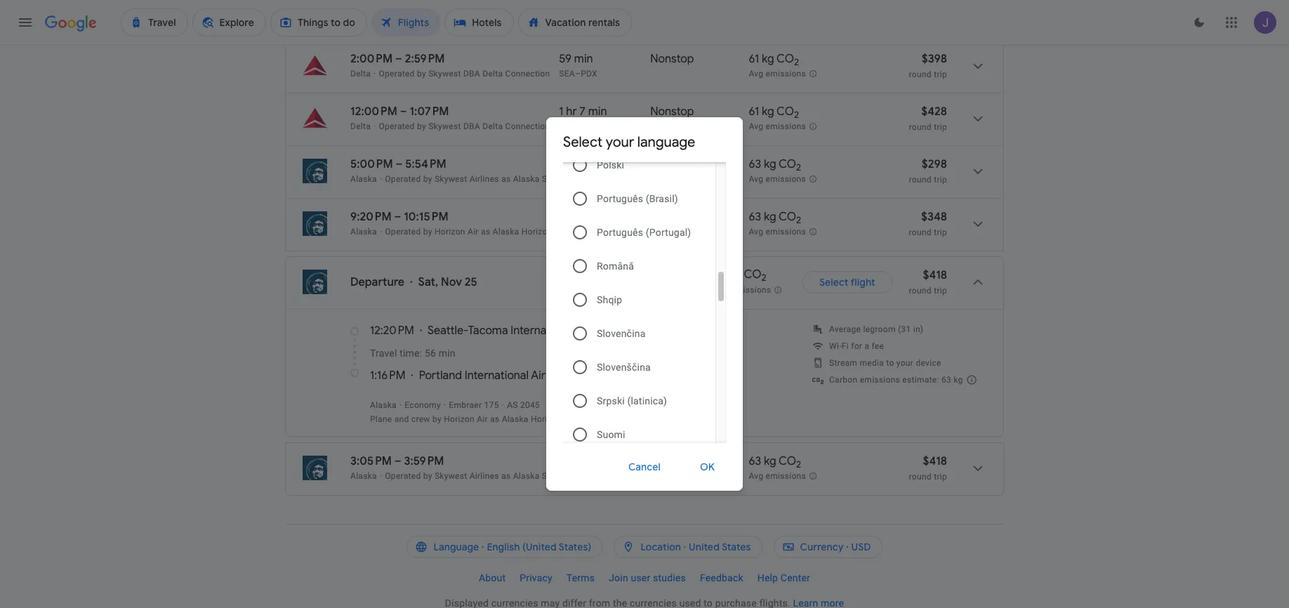 Task type: locate. For each thing, give the bounding box(es) containing it.
leaves seattle-tacoma international airport at 5:00 pm on saturday, november 25 and arrives at portland international airport at 5:54 pm on saturday, november 25. element
[[350, 157, 447, 171]]

total duration 59 min. element
[[559, 52, 651, 68]]

Arrival time: 3:59 PM. text field
[[404, 454, 444, 468]]

operated by skywest airlines as alaska skywest for 3:59 pm
[[385, 471, 576, 481]]

2 for $418
[[797, 459, 802, 471]]

operated by skywest dba delta connection down 1:07 pm text box
[[379, 122, 550, 131]]

select inside button
[[820, 276, 849, 289]]

co for $428
[[777, 105, 794, 119]]

2045
[[520, 400, 540, 410]]

 image down 5:00 pm on the left top
[[380, 174, 382, 184]]

1 vertical spatial select
[[820, 276, 849, 289]]

trip for 1 hr 7 min
[[934, 122, 947, 132]]

português (brasil)
[[597, 193, 678, 204]]

by down 3:59 pm text box
[[423, 471, 432, 481]]

1 hr 7 min sea – pdx
[[559, 105, 607, 131]]

airlines down plane and crew by horizon air as alaska horizon
[[470, 471, 499, 481]]

leaves seattle-tacoma international airport at 2:00 pm on saturday, november 25 and arrives at portland international airport at 2:59 pm on saturday, november 25. element
[[350, 52, 445, 66]]

min inside the 55 min sea – pdx
[[575, 210, 594, 224]]

kg for $418
[[764, 454, 777, 468]]

)
[[640, 324, 644, 338], [596, 369, 599, 383]]

2 61 from the top
[[749, 105, 759, 119]]

airlines up operated by horizon air as alaska horizon
[[470, 174, 499, 184]]

connection for 59 min
[[505, 69, 550, 79]]

1 dba from the top
[[463, 16, 480, 26]]

wi-
[[829, 341, 842, 351]]

63 for $418
[[749, 454, 761, 468]]

2 for $348
[[797, 214, 802, 226]]

by down arrival time: 8:59 pm. "text box"
[[417, 16, 426, 26]]

carbon
[[829, 375, 858, 385]]

português down total duration 55 min. element
[[597, 227, 643, 238]]

emissions
[[766, 69, 806, 79], [766, 122, 806, 131], [766, 174, 806, 184], [766, 227, 806, 237], [731, 285, 772, 295], [860, 375, 901, 385], [766, 471, 806, 481]]

4 trip from the top
[[934, 228, 947, 237]]

( down shqip
[[616, 324, 620, 338]]

1 skywest from the top
[[542, 174, 576, 184]]

1 total duration 54 min. element from the top
[[559, 157, 651, 173]]

horizon left the 55 min sea – pdx
[[522, 227, 552, 237]]

298 US dollars text field
[[922, 157, 947, 171]]

 image up and
[[400, 400, 402, 410]]

0 vertical spatial airlines
[[470, 174, 499, 184]]

your right the to
[[897, 358, 914, 368]]

2 connection from the top
[[505, 69, 550, 79]]

1 vertical spatial your
[[897, 358, 914, 368]]

round down $428
[[909, 122, 932, 132]]

1 nonstop from the top
[[651, 52, 694, 66]]

0 vertical spatial air
[[468, 227, 479, 237]]

kg
[[762, 52, 774, 66], [762, 105, 774, 119], [764, 157, 777, 171], [764, 210, 777, 224], [729, 268, 742, 282], [954, 375, 963, 385], [764, 454, 777, 468]]

skywest for leaves seattle-tacoma international airport at 2:00 pm on saturday, november 25 and arrives at portland international airport at 2:59 pm on saturday, november 25. element
[[429, 69, 461, 79]]

Departure time: 12:20 PM. text field
[[370, 324, 414, 338]]

total duration 1 hr 7 min. element
[[559, 105, 651, 121]]

 image left as
[[502, 400, 504, 410]]

trip down $428
[[934, 122, 947, 132]]

 image left embraer
[[444, 400, 446, 410]]

travel time: 56 min
[[370, 348, 456, 359]]

total duration 55 min. element
[[559, 210, 651, 226]]

connection left sea – pdx
[[505, 16, 550, 26]]

trip down '$298' text box
[[934, 175, 947, 185]]

1 vertical spatial 61 kg co 2
[[749, 105, 799, 121]]

sea down 55
[[559, 227, 575, 237]]

kg for $298
[[764, 157, 777, 171]]

– right 9:20 pm text field
[[394, 210, 401, 224]]

trip inside $348 round trip
[[934, 228, 947, 237]]

round down '$298' text box
[[909, 175, 932, 185]]

co for $418
[[779, 454, 797, 468]]

nonstop flight. element
[[651, 52, 694, 68], [651, 105, 694, 121], [651, 157, 694, 173], [651, 210, 694, 226], [651, 454, 694, 471]]

avg for 55 min
[[749, 227, 764, 237]]

1 horizontal spatial your
[[897, 358, 914, 368]]

Arrival time: 8:59 PM. text field
[[403, 0, 443, 13]]

operated by skywest airlines as alaska skywest down 3:59 pm text box
[[385, 471, 576, 481]]

trip inside $398 round trip
[[934, 70, 947, 79]]

emissions for $348
[[766, 227, 806, 237]]

25
[[465, 275, 478, 289]]

alaska
[[350, 174, 377, 184], [513, 174, 540, 184], [350, 227, 377, 237], [493, 227, 519, 237], [370, 400, 397, 410], [502, 414, 529, 424], [350, 471, 377, 481], [513, 471, 540, 481]]

trip down $418 text box
[[934, 286, 947, 296]]

0 vertical spatial total duration 54 min. element
[[559, 157, 651, 173]]

airport down shqip
[[577, 324, 614, 338]]

air down embraer 175 at the left of the page
[[477, 414, 488, 424]]

air up 25
[[468, 227, 479, 237]]

61
[[749, 52, 759, 66], [749, 105, 759, 119]]

0 horizontal spatial  image
[[380, 174, 382, 184]]

avg for 59 min
[[749, 69, 764, 79]]

trip down the 348 us dollars "text box"
[[934, 228, 947, 237]]

– down total duration 1 hr 4 min. element
[[575, 16, 581, 26]]

3 round from the top
[[909, 175, 932, 185]]

co for $348
[[779, 210, 797, 224]]

ok button
[[683, 450, 732, 484]]

398 US dollars text field
[[922, 52, 947, 66]]

airport up 2045
[[531, 369, 568, 383]]

português for português (portugal)
[[597, 227, 643, 238]]

as for 3:59 pm
[[502, 471, 511, 481]]

operated by skywest dba delta connection for 1:07 pm
[[379, 122, 550, 131]]

12:20 pm
[[370, 324, 414, 338]]

1 $418 round trip from the top
[[909, 268, 947, 296]]

1 vertical spatial $418
[[923, 454, 947, 468]]

skywest
[[542, 174, 576, 184], [542, 471, 576, 481]]

2 operated by skywest dba delta connection from the top
[[379, 69, 550, 79]]

select down 1 hr 7 min sea – pdx
[[563, 133, 603, 151]]

average
[[829, 324, 861, 334]]

3 nonstop from the top
[[651, 157, 694, 171]]

by
[[417, 16, 426, 26], [417, 69, 426, 79], [417, 122, 426, 131], [423, 174, 432, 184], [423, 227, 432, 237], [433, 414, 442, 424], [423, 471, 432, 481]]

– down total duration 55 min. element
[[575, 227, 581, 237]]

avg
[[749, 69, 764, 79], [749, 122, 764, 131], [749, 174, 764, 184], [749, 227, 764, 237], [714, 285, 729, 295], [749, 471, 764, 481]]

2 vertical spatial connection
[[505, 122, 550, 131]]

1 operated by skywest dba delta connection from the top
[[379, 16, 550, 26]]

min inside 59 min sea – pdx
[[574, 52, 593, 66]]

1 61 from the top
[[749, 52, 759, 66]]

pdx down total duration 1 hr 4 min. element
[[581, 16, 598, 26]]

device
[[916, 358, 942, 368]]

1 connection from the top
[[505, 16, 550, 26]]

stream media to your device
[[829, 358, 942, 368]]

3 trip from the top
[[934, 175, 947, 185]]

help
[[758, 572, 778, 584]]

$418 for 418 us dollars text field
[[923, 454, 947, 468]]

3 connection from the top
[[505, 122, 550, 131]]

1 vertical spatial operated by skywest airlines as alaska skywest
[[385, 471, 576, 481]]

3 operated by skywest dba delta connection from the top
[[379, 122, 550, 131]]

trip for 55 min
[[934, 228, 947, 237]]

trip down 418 us dollars text field
[[934, 472, 947, 482]]

avg for 1 hr 7 min
[[749, 122, 764, 131]]

0 horizontal spatial your
[[606, 133, 634, 151]]

1 horizontal spatial airport
[[577, 324, 614, 338]]

61 kg co 2 for $398
[[749, 52, 799, 68]]

trip for 54 min
[[934, 175, 947, 185]]

0 horizontal spatial select
[[563, 133, 603, 151]]

1 vertical spatial skywest
[[542, 471, 576, 481]]

skywest down 1:07 pm text box
[[429, 122, 461, 131]]

0 horizontal spatial airport
[[531, 369, 568, 383]]

1 vertical spatial 61
[[749, 105, 759, 119]]

emissions for $428
[[766, 122, 806, 131]]

63 kg co 2
[[749, 157, 802, 174], [749, 210, 802, 226], [714, 268, 767, 284], [749, 454, 802, 471]]

63
[[749, 157, 761, 171], [749, 210, 761, 224], [714, 268, 727, 282], [942, 375, 952, 385], [749, 454, 761, 468]]

total duration 54 min. element down suomi
[[559, 454, 651, 471]]

terms
[[567, 572, 595, 584]]

select left flight
[[820, 276, 849, 289]]

0 vertical spatial (
[[616, 324, 620, 338]]

total duration 54 min. element down select your language
[[559, 157, 651, 173]]

1 airlines from the top
[[470, 174, 499, 184]]

2 $418 round trip from the top
[[909, 454, 947, 482]]

3 nonstop flight. element from the top
[[651, 157, 694, 173]]

 image down 3:05 pm
[[380, 471, 382, 481]]

(31
[[898, 324, 911, 334]]

trip down $398
[[934, 70, 947, 79]]

stream
[[829, 358, 858, 368]]

0 vertical spatial operated by skywest airlines as alaska skywest
[[385, 174, 576, 184]]

1 vertical spatial $418 round trip
[[909, 454, 947, 482]]

sea down hr
[[559, 122, 575, 131]]

63 kg co 2 for $298
[[749, 157, 802, 174]]

departure
[[350, 275, 405, 289]]

português for português (brasil)
[[597, 193, 643, 204]]

1 vertical spatial airlines
[[470, 471, 499, 481]]

min right 7
[[588, 105, 607, 119]]

59 min sea – pdx
[[559, 52, 598, 79]]

54 min – pdx
[[559, 157, 598, 184]]

2 for $398
[[794, 56, 799, 68]]

operated by skywest airlines as alaska skywest
[[385, 174, 576, 184], [385, 471, 576, 481]]

$398
[[922, 52, 947, 66]]

7
[[580, 105, 586, 119]]

 image
[[380, 227, 382, 237], [400, 400, 402, 410], [502, 400, 504, 410], [380, 471, 382, 481]]

2
[[794, 56, 799, 68], [794, 109, 799, 121], [797, 162, 802, 174], [797, 214, 802, 226], [762, 272, 767, 284], [797, 459, 802, 471]]

0 vertical spatial dba
[[463, 16, 480, 26]]

0 vertical spatial português
[[597, 193, 643, 204]]

1 vertical spatial  image
[[444, 400, 446, 410]]

as for 5:54 pm
[[502, 174, 511, 184]]

1 nonstop flight. element from the top
[[651, 52, 694, 68]]

–
[[575, 16, 581, 26], [395, 52, 402, 66], [575, 69, 581, 79], [400, 105, 407, 119], [575, 122, 581, 131], [396, 157, 403, 171], [575, 174, 581, 184], [394, 210, 401, 224], [575, 227, 581, 237], [395, 454, 402, 468]]

operated by skywest airlines as alaska skywest up operated by horizon air as alaska horizon
[[385, 174, 576, 184]]

0 vertical spatial 61
[[749, 52, 759, 66]]

português (portugal)
[[597, 227, 691, 238]]

operated by skywest dba delta connection down arrival time: 8:59 pm. "text box"
[[379, 16, 550, 26]]

Arrival time: 10:15 PM. text field
[[404, 210, 449, 224]]

plane and crew by horizon air as alaska horizon
[[370, 414, 562, 424]]

1 vertical spatial )
[[596, 369, 599, 383]]

min right 59
[[574, 52, 593, 66]]

connection
[[505, 16, 550, 26], [505, 69, 550, 79], [505, 122, 550, 131]]

feedback
[[700, 572, 744, 584]]

kg for $398
[[762, 52, 774, 66]]

0 vertical spatial  image
[[380, 174, 382, 184]]

2 nonstop from the top
[[651, 105, 694, 119]]

1 round from the top
[[909, 70, 932, 79]]

1 horizontal spatial  image
[[444, 400, 446, 410]]

1 vertical spatial dba
[[463, 69, 480, 79]]

airlines for 3:05 pm – 3:59 pm
[[470, 471, 499, 481]]

( left slovenščina
[[570, 369, 574, 383]]

and
[[395, 414, 409, 424]]

1 português from the top
[[597, 193, 643, 204]]

$418 round trip
[[909, 268, 947, 296], [909, 454, 947, 482]]

airport
[[577, 324, 614, 338], [531, 369, 568, 383]]

2 $418 from the top
[[923, 454, 947, 468]]

avg emissions for 59 min
[[749, 69, 806, 79]]

international right tacoma on the bottom of the page
[[511, 324, 575, 338]]

) up srpski
[[596, 369, 599, 383]]

63 kg co 2 for $348
[[749, 210, 802, 226]]

united
[[689, 541, 720, 553]]

1 horizontal spatial select
[[820, 276, 849, 289]]

1 vertical spatial português
[[597, 227, 643, 238]]

pdx down total duration 55 min. element
[[581, 227, 598, 237]]

Departure time: 12:00 PM. text field
[[350, 105, 397, 119]]

– inside 59 min sea – pdx
[[575, 69, 581, 79]]

pdx inside 1 hr 7 min sea – pdx
[[581, 122, 598, 131]]

0 vertical spatial 61 kg co 2
[[749, 52, 799, 68]]

round inside $398 round trip
[[909, 70, 932, 79]]

by down 10:15 pm
[[423, 227, 432, 237]]

connection left 59 min sea – pdx
[[505, 69, 550, 79]]

2 airlines from the top
[[470, 471, 499, 481]]

min inside 54 min – pdx
[[575, 157, 594, 171]]

1 trip from the top
[[934, 70, 947, 79]]

3:05 pm
[[350, 454, 392, 468]]

international
[[511, 324, 575, 338], [465, 369, 529, 383]]

skywest
[[429, 16, 461, 26], [429, 69, 461, 79], [429, 122, 461, 131], [435, 174, 467, 184], [435, 471, 467, 481]]

1 operated by skywest airlines as alaska skywest from the top
[[385, 174, 576, 184]]

nonstop flight. element for 59 min
[[651, 52, 694, 68]]

round for 1 hr 7 min
[[909, 122, 932, 132]]

pdx down 'polski'
[[581, 174, 598, 184]]

2 operated by skywest airlines as alaska skywest from the top
[[385, 471, 576, 481]]

round down 418 us dollars text field
[[909, 472, 932, 482]]

airlines for 5:00 pm – 5:54 pm
[[470, 174, 499, 184]]

1 horizontal spatial )
[[640, 324, 644, 338]]

0 vertical spatial your
[[606, 133, 634, 151]]

horizon
[[435, 227, 465, 237], [522, 227, 552, 237], [444, 414, 475, 424], [531, 414, 562, 424]]

2 português from the top
[[597, 227, 643, 238]]

1 vertical spatial connection
[[505, 69, 550, 79]]

$428 round trip
[[909, 105, 947, 132]]

português up total duration 55 min. element
[[597, 193, 643, 204]]

1:16 pm
[[370, 369, 406, 383]]

economy
[[405, 400, 441, 410]]

0 horizontal spatial )
[[596, 369, 599, 383]]

0 vertical spatial $418
[[923, 268, 947, 282]]

min right 54
[[575, 157, 594, 171]]

round down the 348 us dollars "text box"
[[909, 228, 932, 237]]

slovenčina
[[597, 328, 646, 339]]

polski
[[597, 159, 624, 171]]

hr
[[566, 105, 577, 119]]

by right crew
[[433, 414, 442, 424]]

skywest for 5:54 pm
[[542, 174, 576, 184]]

1 vertical spatial operated by skywest dba delta connection
[[379, 69, 550, 79]]

terms link
[[560, 567, 602, 589]]

4 nonstop flight. element from the top
[[651, 210, 694, 226]]

operated down leaves seattle-tacoma international airport at 9:20 pm on saturday, november 25 and arrives at portland international airport at 10:15 pm on saturday, november 25. element
[[385, 227, 421, 237]]

4 round from the top
[[909, 228, 932, 237]]

join user studies
[[609, 572, 686, 584]]

min right 55
[[575, 210, 594, 224]]

2 skywest from the top
[[542, 471, 576, 481]]

0 vertical spatial select
[[563, 133, 603, 151]]

 image for economy
[[400, 400, 402, 410]]

help center link
[[751, 567, 818, 589]]

1 vertical spatial total duration 54 min. element
[[559, 454, 651, 471]]

min for 59 min
[[574, 52, 593, 66]]

2 vertical spatial dba
[[463, 122, 480, 131]]

pdx left slovenščina
[[574, 369, 596, 383]]

select flight button
[[803, 271, 892, 294]]

1 vertical spatial air
[[477, 414, 488, 424]]

– down 7
[[575, 122, 581, 131]]

operated by skywest dba delta connection down '2:59 pm' text field
[[379, 69, 550, 79]]

0 horizontal spatial (
[[570, 369, 574, 383]]

horizon down embraer
[[444, 414, 475, 424]]

nonstop for 1 hr 7 min
[[651, 105, 694, 119]]

airlines
[[470, 174, 499, 184], [470, 471, 499, 481]]

skywest for leaves seattle-tacoma international airport at 7:55 pm on saturday, november 25 and arrives at portland international airport at 8:59 pm on saturday, november 25. element
[[429, 16, 461, 26]]

round down $418 text box
[[909, 286, 932, 296]]

 image
[[380, 174, 382, 184], [444, 400, 446, 410]]

avg emissions for 54 min
[[749, 174, 806, 184]]

(
[[616, 324, 620, 338], [570, 369, 574, 383]]

dba
[[463, 16, 480, 26], [463, 69, 480, 79], [463, 122, 480, 131]]

(united
[[523, 541, 557, 553]]

as for 10:15 pm
[[481, 227, 490, 237]]

as
[[502, 174, 511, 184], [481, 227, 490, 237], [490, 414, 500, 424], [502, 471, 511, 481]]

plane
[[370, 414, 392, 424]]

pdx down total duration 59 min. element
[[581, 69, 598, 79]]

total duration 1 hr 4 min. element
[[559, 0, 651, 15]]

 image down 9:20 pm text field
[[380, 227, 382, 237]]

– up the 55 min sea – pdx
[[575, 174, 581, 184]]

$418 round trip for $418 text box
[[909, 268, 947, 296]]

1 vertical spatial airport
[[531, 369, 568, 383]]

trip for 59 min
[[934, 70, 947, 79]]

2 dba from the top
[[463, 69, 480, 79]]

2 61 kg co 2 from the top
[[749, 105, 799, 121]]

operated by skywest dba delta connection
[[379, 16, 550, 26], [379, 69, 550, 79], [379, 122, 550, 131]]

dba for 2:59 pm
[[463, 69, 480, 79]]

emissions for $418
[[766, 471, 806, 481]]

embraer 175
[[449, 400, 499, 410]]

air
[[468, 227, 479, 237], [477, 414, 488, 424]]

kg for $348
[[764, 210, 777, 224]]

min
[[574, 52, 593, 66], [588, 105, 607, 119], [575, 157, 594, 171], [575, 210, 594, 224], [439, 348, 456, 359]]

0 vertical spatial connection
[[505, 16, 550, 26]]

0 vertical spatial operated by skywest dba delta connection
[[379, 16, 550, 26]]

Departure time: 7:55 PM. text field
[[350, 0, 391, 13]]

round down $398
[[909, 70, 932, 79]]

privacy
[[520, 572, 553, 584]]

skywest down '2:59 pm' text field
[[429, 69, 461, 79]]

0 vertical spatial )
[[640, 324, 644, 338]]

total duration 54 min. element
[[559, 157, 651, 173], [559, 454, 651, 471]]

3 dba from the top
[[463, 122, 480, 131]]

select your language
[[563, 133, 696, 151]]

6 round from the top
[[909, 472, 932, 482]]

skywest down arrival time: 8:59 pm. "text box"
[[429, 16, 461, 26]]

srpski (latinica)
[[597, 395, 667, 407]]

2 nonstop flight. element from the top
[[651, 105, 694, 121]]

nonstop for 59 min
[[651, 52, 694, 66]]

select for select flight
[[820, 276, 849, 289]]

seattle-tacoma international airport ( sea )
[[428, 324, 644, 338]]

1 61 kg co 2 from the top
[[749, 52, 799, 68]]

0 vertical spatial $418 round trip
[[909, 268, 947, 296]]

sea inside 59 min sea – pdx
[[559, 69, 575, 79]]

round for 54 min
[[909, 175, 932, 185]]

6 trip from the top
[[934, 472, 947, 482]]

2:00 pm
[[350, 52, 393, 66]]

min right 56
[[439, 348, 456, 359]]

leaves seattle-tacoma international airport at 7:55 pm on saturday, november 25 and arrives at portland international airport at 8:59 pm on saturday, november 25. element
[[350, 0, 443, 13]]

connection left 1 hr 7 min sea – pdx
[[505, 122, 550, 131]]

61 kg co 2
[[749, 52, 799, 68], [749, 105, 799, 121]]

operated down 2:00 pm – 2:59 pm
[[379, 69, 415, 79]]

carbon emissions estimate: 63 kilograms element
[[829, 375, 963, 385]]

1 vertical spatial international
[[465, 369, 529, 383]]

round inside $348 round trip
[[909, 228, 932, 237]]

2 for $428
[[794, 109, 799, 121]]

10:15 pm
[[404, 210, 449, 224]]

your up 'polski'
[[606, 133, 634, 151]]

sea down 59
[[559, 69, 575, 79]]

1 $418 from the top
[[923, 268, 947, 282]]

international up 175
[[465, 369, 529, 383]]

– down total duration 59 min. element
[[575, 69, 581, 79]]

fee
[[872, 341, 884, 351]]

trip inside $298 round trip
[[934, 175, 947, 185]]

trip inside $428 round trip
[[934, 122, 947, 132]]

2 round from the top
[[909, 122, 932, 132]]

pdx down 7
[[581, 122, 598, 131]]

2 vertical spatial operated by skywest dba delta connection
[[379, 122, 550, 131]]

0 vertical spatial skywest
[[542, 174, 576, 184]]

co for $398
[[777, 52, 794, 66]]

Arrival time: 1:07 PM. text field
[[410, 105, 449, 119]]

round inside $428 round trip
[[909, 122, 932, 132]]

select for select your language
[[563, 133, 603, 151]]

2 trip from the top
[[934, 122, 947, 132]]

nonstop flight. element for 54 min
[[651, 157, 694, 173]]

$418
[[923, 268, 947, 282], [923, 454, 947, 468]]

) up slovenščina
[[640, 324, 644, 338]]

states)
[[559, 541, 592, 553]]

total duration 54 min. element containing 54 min
[[559, 157, 651, 173]]

5 nonstop flight. element from the top
[[651, 454, 694, 471]]

cancel button
[[612, 450, 678, 484]]

63 for $298
[[749, 157, 761, 171]]

round inside $298 round trip
[[909, 175, 932, 185]]



Task type: vqa. For each thing, say whether or not it's contained in the screenshot.
Business Standard
no



Task type: describe. For each thing, give the bounding box(es) containing it.
61 for 59 min
[[749, 52, 759, 66]]

– left 2:59 pm
[[395, 52, 402, 66]]

– inside the 55 min sea – pdx
[[575, 227, 581, 237]]

embraer
[[449, 400, 482, 410]]

1 horizontal spatial (
[[616, 324, 620, 338]]

5 trip from the top
[[934, 286, 947, 296]]

(latinica)
[[628, 395, 667, 407]]

5:00 pm – 5:54 pm
[[350, 157, 447, 171]]

pdx inside the 55 min sea – pdx
[[581, 227, 598, 237]]

kg for $428
[[762, 105, 774, 119]]

418 US dollars text field
[[923, 268, 947, 282]]

$298 round trip
[[909, 157, 947, 185]]

operated by horizon air as alaska horizon
[[385, 227, 552, 237]]

avg for 54 min
[[749, 174, 764, 184]]

currency
[[800, 541, 844, 553]]

horizon down 10:15 pm
[[435, 227, 465, 237]]

$398 round trip
[[909, 52, 947, 79]]

states
[[722, 541, 751, 553]]

$428
[[922, 105, 947, 119]]

avg emissions for 1 hr 7 min
[[749, 122, 806, 131]]

about
[[479, 572, 506, 584]]

round for 55 min
[[909, 228, 932, 237]]

operated down leaves seattle-tacoma international airport at 3:05 pm on saturday, november 25 and arrives at portland international airport at 3:59 pm on saturday, november 25. element
[[385, 471, 421, 481]]

emissions for $398
[[766, 69, 806, 79]]

12:00 pm – 1:07 pm
[[350, 105, 449, 119]]

slovenščina
[[597, 362, 651, 373]]

operated by skywest airlines as alaska skywest for 5:54 pm
[[385, 174, 576, 184]]

5 round from the top
[[909, 286, 932, 296]]

emissions for $298
[[766, 174, 806, 184]]

– left 'arrival time: 5:54 pm.' text field
[[396, 157, 403, 171]]

portland
[[419, 369, 462, 383]]

2 total duration 54 min. element from the top
[[559, 454, 651, 471]]

Departure time: 9:20 PM. text field
[[350, 210, 392, 224]]

srpski
[[597, 395, 625, 407]]

carbon emissions estimate: 63 kg
[[829, 375, 963, 385]]

$348 round trip
[[909, 210, 947, 237]]

– inside 1 hr 7 min sea – pdx
[[575, 122, 581, 131]]

as
[[507, 400, 518, 410]]

54
[[559, 157, 572, 171]]

pdx inside 54 min – pdx
[[581, 174, 598, 184]]

fi
[[842, 341, 849, 351]]

63 kg co 2 for $418
[[749, 454, 802, 471]]

3:59 pm
[[404, 454, 444, 468]]

sea up 59
[[559, 16, 575, 26]]

– inside 54 min – pdx
[[575, 174, 581, 184]]

nonstop flight. element for 1 hr 7 min
[[651, 105, 694, 121]]

2 for $298
[[797, 162, 802, 174]]

– left 3:59 pm
[[395, 454, 402, 468]]

in)
[[914, 324, 924, 334]]

175
[[484, 400, 499, 410]]

59
[[559, 52, 572, 66]]

united states
[[689, 541, 751, 553]]

privacy link
[[513, 567, 560, 589]]

leaves seattle-tacoma international airport at 3:05 pm on saturday, november 25 and arrives at portland international airport at 3:59 pm on saturday, november 25. element
[[350, 454, 444, 468]]

56
[[425, 348, 436, 359]]

sea inside 1 hr 7 min sea – pdx
[[559, 122, 575, 131]]

skywest for 3:59 pm
[[542, 471, 576, 481]]

$418 for $418 text box
[[923, 268, 947, 282]]

(brasil)
[[646, 193, 678, 204]]

user
[[631, 572, 651, 584]]

leaves seattle-tacoma international airport at 12:00 pm on saturday, november 25 and arrives at portland international airport at 1:07 pm on saturday, november 25. element
[[350, 105, 449, 119]]

horizon down 2045
[[531, 414, 562, 424]]

nov
[[441, 275, 462, 289]]

cancel
[[629, 461, 661, 473]]

crew
[[411, 414, 430, 424]]

418 US dollars text field
[[923, 454, 947, 468]]

Arrival time: 2:59 PM. text field
[[405, 52, 445, 66]]

leaves seattle-tacoma international airport at 9:20 pm on saturday, november 25 and arrives at portland international airport at 10:15 pm on saturday, november 25. element
[[350, 210, 449, 224]]

join
[[609, 572, 629, 584]]

$298
[[922, 157, 947, 171]]

join user studies link
[[602, 567, 693, 589]]

min for 55 min
[[575, 210, 594, 224]]

a
[[865, 341, 870, 351]]

sea inside the 55 min sea – pdx
[[559, 227, 575, 237]]

media
[[860, 358, 884, 368]]

by down '2:59 pm' text field
[[417, 69, 426, 79]]

ok
[[700, 461, 715, 473]]

348 US dollars text field
[[922, 210, 947, 224]]

min inside 1 hr 7 min sea – pdx
[[588, 105, 607, 119]]

 image for operated by horizon air as alaska horizon
[[380, 227, 382, 237]]

nonstop for 54 min
[[651, 157, 694, 171]]

9:20 pm – 10:15 pm
[[350, 210, 449, 224]]

legroom
[[864, 324, 896, 334]]

travel
[[370, 348, 397, 359]]

skywest down 5:54 pm
[[435, 174, 467, 184]]

connection for 1 hr 7 min
[[505, 122, 550, 131]]

by down 5:54 pm
[[423, 174, 432, 184]]

Arrival time: 5:54 PM. text field
[[405, 157, 447, 171]]

Arrival time: 1:16 PM. text field
[[370, 369, 406, 383]]

time:
[[400, 348, 422, 359]]

55
[[559, 210, 572, 224]]

operated down leaves seattle-tacoma international airport at 5:00 pm on saturday, november 25 and arrives at portland international airport at 5:54 pm on saturday, november 25. element
[[385, 174, 421, 184]]

language
[[434, 541, 479, 553]]

flight
[[851, 276, 876, 289]]

tacoma
[[468, 324, 508, 338]]

usd
[[852, 541, 871, 553]]

$348
[[922, 210, 947, 224]]

center
[[781, 572, 811, 584]]

co for $298
[[779, 157, 797, 171]]

5:00 pm
[[350, 157, 393, 171]]

portland international airport ( pdx )
[[419, 369, 599, 383]]

2:59 pm
[[405, 52, 445, 66]]

by down 1:07 pm text box
[[417, 122, 426, 131]]

to
[[887, 358, 895, 368]]

pdx inside 59 min sea – pdx
[[581, 69, 598, 79]]

dba for 1:07 pm
[[463, 122, 480, 131]]

sat,
[[418, 275, 438, 289]]

operated down the 12:00 pm – 1:07 pm
[[379, 122, 415, 131]]

average legroom (31 in)
[[829, 324, 924, 334]]

– left 1:07 pm
[[400, 105, 407, 119]]

Departure time: 2:00 PM. text field
[[350, 52, 393, 66]]

flight details. leaves seattle-tacoma international airport at 12:20 pm on saturday, november 25 and arrives at portland international airport at 1:16 pm on saturday, november 25. image
[[970, 274, 987, 291]]

5:54 pm
[[405, 157, 447, 171]]

428 US dollars text field
[[922, 105, 947, 119]]

$418 round trip for 418 us dollars text field
[[909, 454, 947, 482]]

Departure time: 3:05 PM. text field
[[350, 454, 392, 468]]

location
[[641, 541, 681, 553]]

min for 54 min
[[575, 157, 594, 171]]

as 2045
[[507, 400, 540, 410]]

skywest for leaves seattle-tacoma international airport at 12:00 pm on saturday, november 25 and arrives at portland international airport at 1:07 pm on saturday, november 25. element
[[429, 122, 461, 131]]

nonstop flight. element for 55 min
[[651, 210, 694, 226]]

feedback link
[[693, 567, 751, 589]]

Departure time: 5:00 PM. text field
[[350, 157, 393, 171]]

studies
[[653, 572, 686, 584]]

63 for $348
[[749, 210, 761, 224]]

sat, nov 25
[[418, 275, 478, 289]]

(portugal)
[[646, 227, 691, 238]]

0 vertical spatial international
[[511, 324, 575, 338]]

operated down leaves seattle-tacoma international airport at 7:55 pm on saturday, november 25 and arrives at portland international airport at 8:59 pm on saturday, november 25. element
[[379, 16, 415, 26]]

 image for operated by skywest airlines as alaska skywest
[[380, 471, 382, 481]]

english
[[487, 541, 520, 553]]

1 vertical spatial (
[[570, 369, 574, 383]]

61 kg co 2 for $428
[[749, 105, 799, 121]]

operated by skywest dba delta connection for 2:59 pm
[[379, 69, 550, 79]]

shqip
[[597, 294, 622, 306]]

55 min sea – pdx
[[559, 210, 598, 237]]

1
[[559, 105, 564, 119]]

0 vertical spatial airport
[[577, 324, 614, 338]]

3:05 pm – 3:59 pm
[[350, 454, 444, 468]]

română
[[597, 261, 634, 272]]

skywest down 3:59 pm
[[435, 471, 467, 481]]

select flight
[[820, 276, 876, 289]]

4 nonstop from the top
[[651, 454, 694, 468]]

sea up slovenščina
[[620, 324, 640, 338]]

61 for 1 hr 7 min
[[749, 105, 759, 119]]

round for 59 min
[[909, 70, 932, 79]]

avg emissions for 55 min
[[749, 227, 806, 237]]



